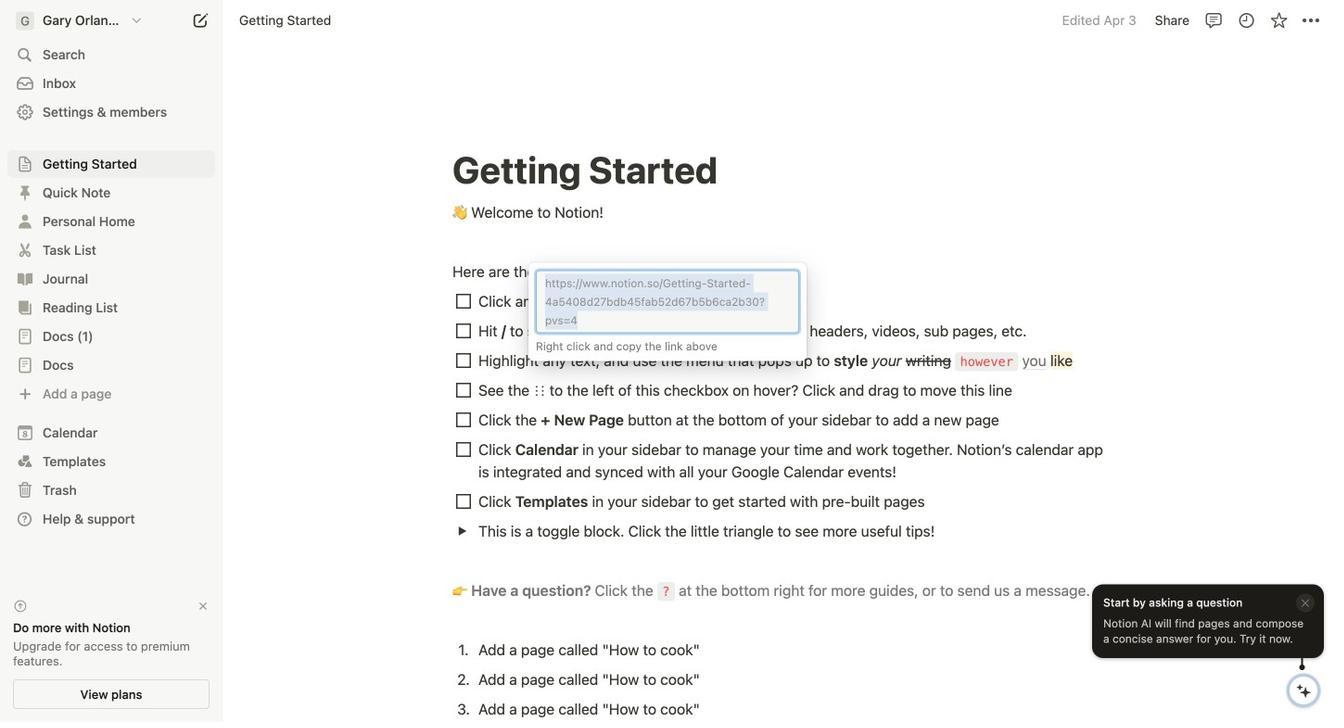 Task type: vqa. For each thing, say whether or not it's contained in the screenshot.
Open icon
no



Task type: describe. For each thing, give the bounding box(es) containing it.
close tooltip image
[[1300, 597, 1311, 610]]

new page image
[[189, 9, 211, 32]]

👉 image
[[453, 582, 467, 601]]

dismiss image
[[197, 600, 210, 613]]

updates image
[[1238, 11, 1256, 30]]



Task type: locate. For each thing, give the bounding box(es) containing it.
👋 image
[[453, 203, 467, 223]]

g image
[[16, 12, 34, 30]]

favorite image
[[1270, 11, 1289, 30]]

comments image
[[1205, 11, 1224, 30]]

None text field
[[545, 274, 790, 330]]



